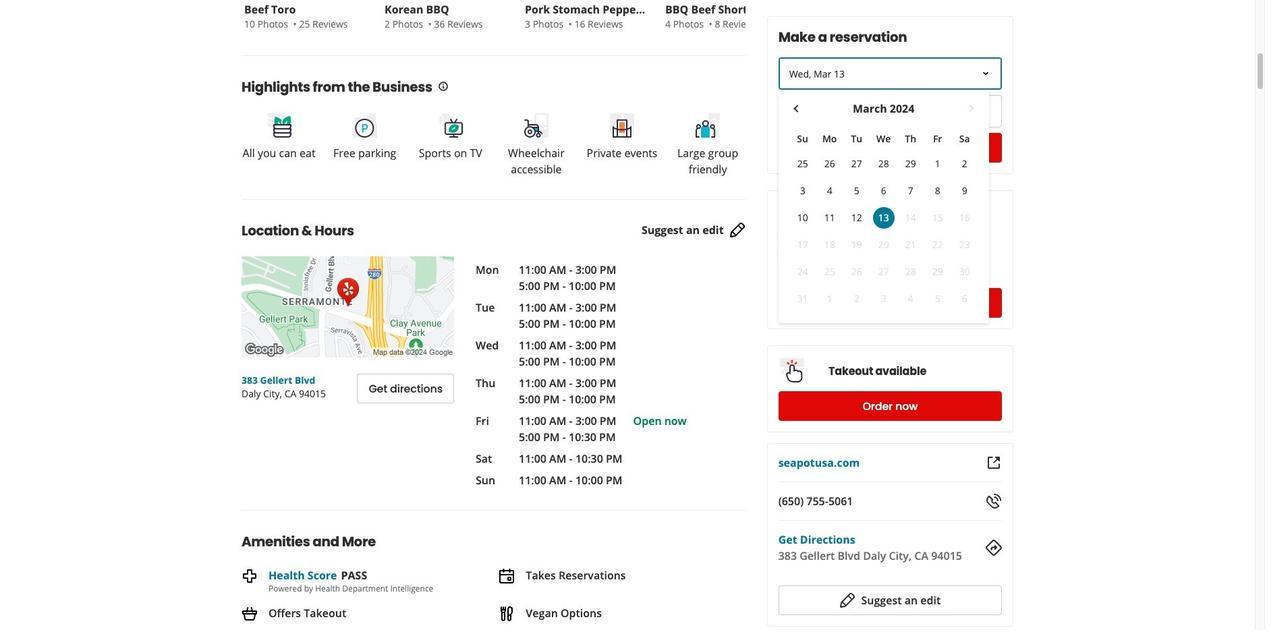 Task type: vqa. For each thing, say whether or not it's contained in the screenshot.
of
no



Task type: locate. For each thing, give the bounding box(es) containing it.
row down wed feb 28, 2024 cell
[[790, 178, 979, 205]]

row up wed mar 20, 2024 cell
[[790, 205, 979, 232]]

row up wed mar 13, 2024 cell
[[790, 151, 979, 178]]

sports_on_tv image
[[437, 112, 464, 139]]

wed feb 28, 2024 cell
[[873, 153, 895, 175]]

row down wed mar 20, 2024 cell
[[790, 259, 979, 286]]

fri mar 29, 2024 cell
[[927, 261, 949, 283]]

private_events image
[[609, 112, 636, 139]]

0 horizontal spatial 24 pencil v2 image
[[730, 222, 746, 238]]

sun feb 25, 2024 cell
[[792, 153, 814, 175]]

thu apr 4, 2024 cell
[[900, 288, 922, 310]]

24 directions v2 image
[[986, 540, 1002, 556]]

24 pencil v2 image
[[730, 222, 746, 238], [840, 593, 856, 609]]

fri mar 15, 2024 cell
[[927, 207, 949, 229]]

location & hours element
[[220, 199, 767, 489]]

amenities and more element
[[220, 510, 757, 631]]

sun mar 31, 2024 cell
[[792, 288, 814, 310]]

thu mar 14, 2024 cell
[[900, 207, 922, 229]]

sat mar 30, 2024 cell
[[954, 261, 976, 283]]

mon feb 26, 2024 cell
[[819, 153, 841, 175]]

tue mar 26, 2024 cell
[[846, 261, 868, 283]]

5 row from the top
[[790, 232, 979, 259]]

sat mar 16, 2024 cell
[[954, 207, 976, 229]]

large_group_friendly image
[[695, 112, 722, 139]]

sun mar 17, 2024 cell
[[792, 234, 814, 256]]

row
[[790, 128, 979, 151], [790, 151, 979, 178], [790, 178, 979, 205], [790, 205, 979, 232], [790, 232, 979, 259], [790, 259, 979, 286], [790, 286, 979, 313]]

0 vertical spatial 24 pencil v2 image
[[730, 222, 746, 238]]

row down wed mar 27, 2024 cell
[[790, 286, 979, 313]]

row group
[[790, 151, 979, 313]]

row up wed mar 27, 2024 cell
[[790, 232, 979, 259]]

tue apr 2, 2024 cell
[[846, 288, 868, 310]]

grid
[[790, 101, 979, 313]]

24 shopping v2 image
[[242, 607, 258, 623]]

7 row from the top
[[790, 286, 979, 313]]

None field
[[780, 97, 887, 126]]

row up wed feb 28, 2024 cell
[[790, 128, 979, 151]]

4 row from the top
[[790, 205, 979, 232]]

thu feb 29, 2024 cell
[[900, 153, 922, 175]]

1 horizontal spatial 24 pencil v2 image
[[840, 593, 856, 609]]

24 medical v2 image
[[242, 569, 258, 585]]

Select a date text field
[[779, 57, 1002, 90]]

24 pencil v2 image inside location & hours element
[[730, 222, 746, 238]]

2 row from the top
[[790, 151, 979, 178]]

info icon image
[[438, 81, 449, 92], [438, 81, 449, 92]]

wed mar 20, 2024 cell
[[873, 234, 895, 256]]

mon mar 18, 2024 cell
[[819, 234, 841, 256]]



Task type: describe. For each thing, give the bounding box(es) containing it.
fri apr 5, 2024 cell
[[927, 288, 949, 310]]

thu mar 21, 2024 cell
[[900, 234, 922, 256]]

all_you_can_eat image
[[266, 112, 293, 139]]

24 reservation v2 image
[[499, 569, 515, 585]]

tue mar 19, 2024 cell
[[846, 234, 868, 256]]

1 row from the top
[[790, 128, 979, 151]]

tue feb 27, 2024 cell
[[846, 153, 868, 175]]

mon mar 25, 2024 cell
[[819, 261, 841, 283]]

wed mar 13, 2024 cell
[[871, 205, 898, 232]]

wheelchair_accessible image
[[523, 112, 550, 139]]

thu mar 28, 2024 cell
[[900, 261, 922, 283]]

sat apr 6, 2024 cell
[[954, 288, 976, 310]]

24 external link v2 image
[[986, 455, 1002, 471]]

wed apr 3, 2024 cell
[[873, 288, 895, 310]]

24 food v2 image
[[499, 607, 515, 623]]

24 phone v2 image
[[986, 493, 1002, 510]]

mon apr 1, 2024 cell
[[819, 288, 841, 310]]

1 vertical spatial 24 pencil v2 image
[[840, 593, 856, 609]]

wed mar 27, 2024 cell
[[873, 261, 895, 283]]

free_parking image
[[351, 112, 378, 139]]

map image
[[242, 257, 454, 358]]

6 row from the top
[[790, 259, 979, 286]]

fri mar 22, 2024 cell
[[927, 234, 949, 256]]

sun mar 24, 2024 cell
[[792, 261, 814, 283]]

sat mar 23, 2024 cell
[[954, 234, 976, 256]]

3 row from the top
[[790, 178, 979, 205]]



